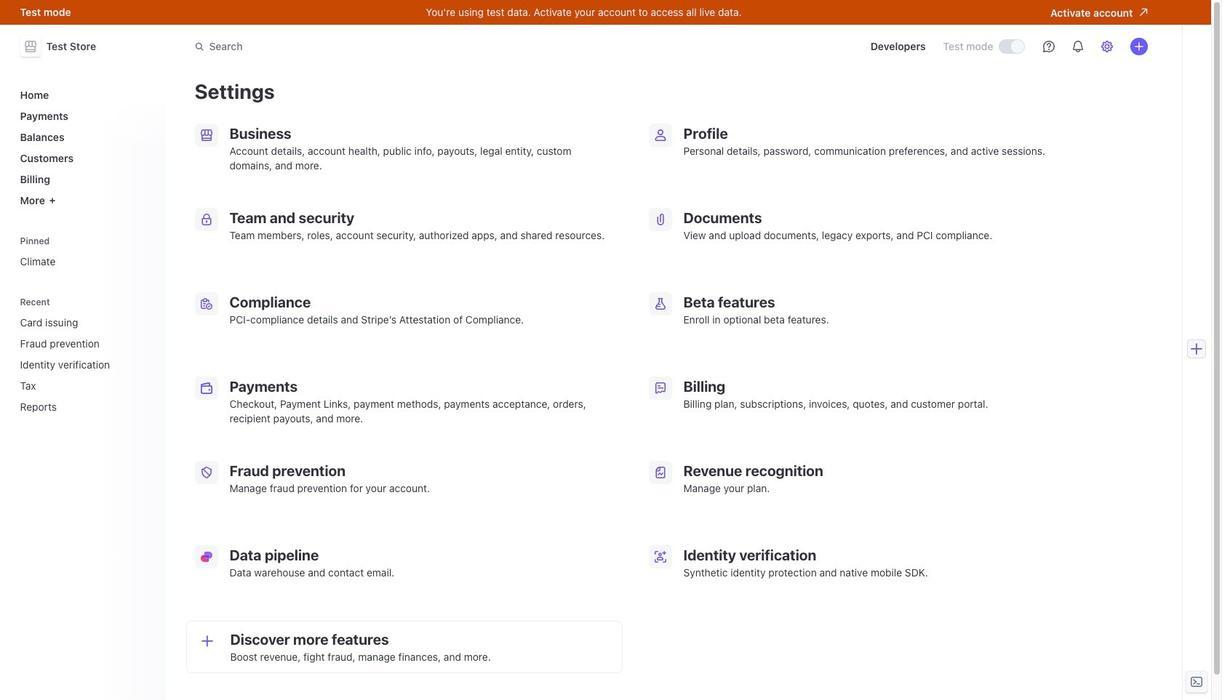 Task type: locate. For each thing, give the bounding box(es) containing it.
recent element
[[14, 292, 157, 419], [14, 311, 157, 419]]

settings image
[[1101, 41, 1113, 52]]

Test mode checkbox
[[999, 40, 1024, 53]]

pinned element
[[14, 231, 157, 274]]

clear history image
[[142, 298, 151, 307]]

None search field
[[186, 33, 596, 60]]

1 recent element from the top
[[14, 292, 157, 419]]



Task type: vqa. For each thing, say whether or not it's contained in the screenshot.
to
no



Task type: describe. For each thing, give the bounding box(es) containing it.
2 recent element from the top
[[14, 311, 157, 419]]

edit pins image
[[142, 237, 151, 246]]

help image
[[1043, 41, 1054, 52]]

notifications image
[[1072, 41, 1083, 52]]

core navigation links element
[[14, 83, 157, 212]]

Search text field
[[186, 33, 596, 60]]



